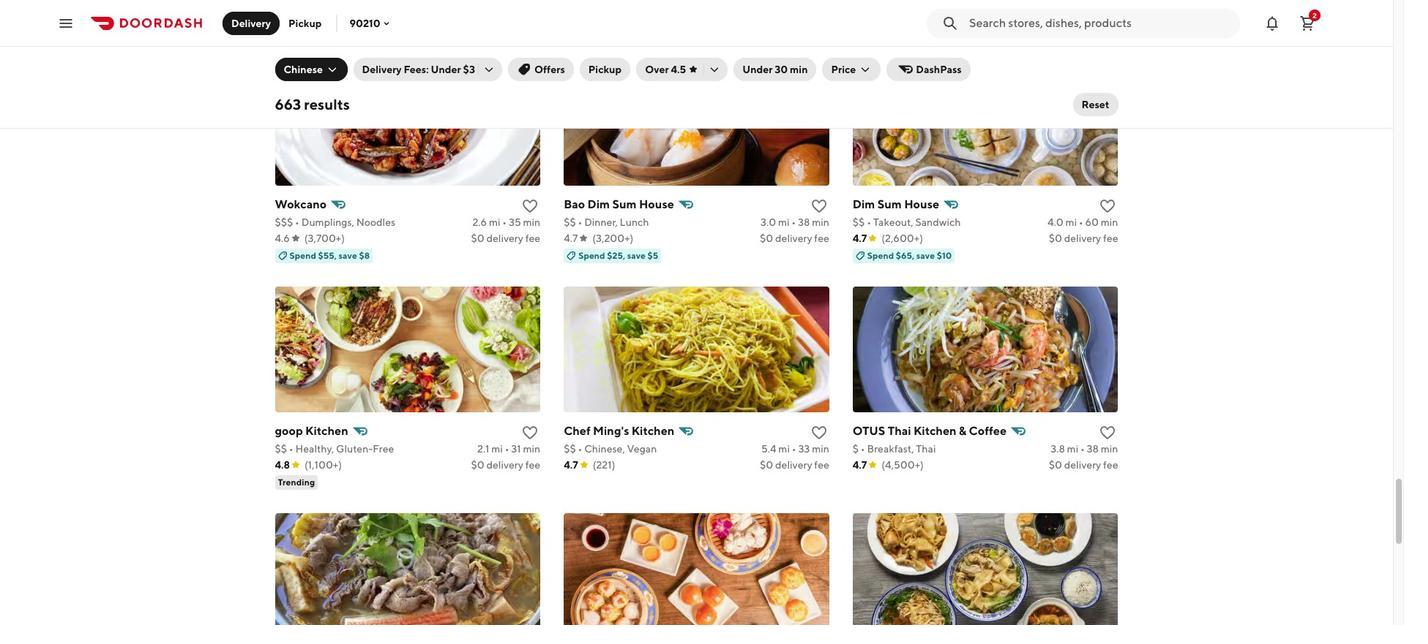 Task type: describe. For each thing, give the bounding box(es) containing it.
save for wokcano
[[339, 250, 357, 261]]

click to add this store to your saved list image for bao dim sum house
[[810, 197, 828, 215]]

$​0 delivery fee inside 'link'
[[1049, 6, 1118, 17]]

(221)
[[593, 460, 615, 471]]

chinese,
[[584, 443, 625, 455]]

4.7 for bao dim sum house
[[564, 233, 578, 244]]

$​0 for thai
[[1049, 460, 1062, 471]]

$$$
[[275, 216, 293, 228]]

4.8
[[275, 460, 290, 471]]

663 results
[[275, 96, 350, 113]]

• down bao
[[578, 216, 582, 228]]

31
[[511, 443, 521, 455]]

coffee
[[969, 424, 1007, 438]]

click to add this store to your saved list image for otus thai kitchen & coffee
[[1099, 424, 1117, 442]]

3.0 mi • 38 min
[[761, 216, 829, 228]]

2 house from the left
[[904, 197, 939, 211]]

spend for wokcano
[[290, 250, 316, 261]]

1 house from the left
[[639, 197, 674, 211]]

5.4 mi • 33 min
[[761, 443, 829, 455]]

$​0 for ming's
[[760, 460, 773, 471]]

• down chef on the bottom left of page
[[578, 443, 582, 455]]

chinese button
[[275, 58, 347, 81]]

reset
[[1082, 99, 1110, 111]]

spend $55, save $8
[[290, 250, 370, 261]]

min for thai
[[1101, 443, 1118, 455]]

$​0 delivery fee for kitchen
[[471, 460, 540, 471]]

4.7 for chef ming's kitchen
[[564, 460, 578, 471]]

1 under from the left
[[431, 64, 461, 75]]

min right 35
[[523, 216, 540, 228]]

price
[[831, 64, 856, 75]]

breakfast,
[[867, 443, 914, 455]]

delivery for ming's
[[775, 460, 812, 471]]

delivery for thai
[[1064, 460, 1101, 471]]

$8
[[359, 250, 370, 261]]

3 items, open order cart image
[[1299, 14, 1316, 32]]

0 horizontal spatial pickup
[[288, 17, 322, 29]]

delivery for kitchen
[[486, 460, 523, 471]]

notification bell image
[[1264, 14, 1281, 32]]

chef
[[564, 424, 591, 438]]

under 30 min button
[[734, 58, 817, 81]]

vegan
[[627, 443, 657, 455]]

fee for dim
[[814, 233, 829, 244]]

fee for ming's
[[814, 460, 829, 471]]

chinese
[[284, 64, 323, 75]]

reset button
[[1073, 93, 1118, 116]]

2.1 mi • 31 min
[[477, 443, 540, 455]]

1 horizontal spatial thai
[[916, 443, 936, 455]]

under 30 min
[[743, 64, 808, 75]]

goop kitchen
[[275, 424, 348, 438]]

0 horizontal spatial thai
[[888, 424, 911, 438]]

33
[[798, 443, 810, 455]]

kitchen for chef ming's kitchen
[[632, 424, 674, 438]]

ming's
[[593, 424, 629, 438]]

• left 35
[[502, 216, 507, 228]]

results
[[304, 96, 350, 113]]

under inside the under 30 min button
[[743, 64, 773, 75]]

$$$ • dumplings, noodles
[[275, 216, 395, 228]]

1 trending from the top
[[278, 23, 315, 34]]

delivery for dim
[[775, 233, 812, 244]]

spend for bao dim sum house
[[578, 250, 605, 261]]

otus
[[853, 424, 885, 438]]

$ • breakfast, thai
[[853, 443, 936, 455]]

2.6
[[473, 216, 487, 228]]

delivery inside 'link'
[[1064, 6, 1101, 17]]

noodles
[[356, 216, 395, 228]]

spend for dim sum house
[[867, 250, 894, 261]]

$$ for bao
[[564, 216, 576, 228]]

$​0 delivery fee for dim
[[760, 233, 829, 244]]

$$ • dinner, lunch
[[564, 216, 649, 228]]

(3,700+)
[[304, 233, 345, 244]]

• right $$$
[[295, 216, 299, 228]]

$
[[853, 443, 859, 455]]

1 vertical spatial pickup button
[[580, 58, 630, 81]]

bao
[[564, 197, 585, 211]]

90210 button
[[350, 17, 392, 29]]

$​0 delivery fee for ming's
[[760, 460, 829, 471]]

2 button
[[1293, 8, 1322, 38]]

(4,500+)
[[882, 460, 924, 471]]

delivery fees: under $3
[[362, 64, 475, 75]]

0 vertical spatial pickup button
[[280, 11, 330, 35]]

click to add this store to your saved list image for wokcano
[[521, 197, 539, 215]]

takeout,
[[873, 216, 913, 228]]

click to add this store to your saved list image for goop kitchen
[[521, 424, 539, 442]]

• right '$'
[[861, 443, 865, 455]]

663
[[275, 96, 301, 113]]

60
[[1085, 216, 1099, 228]]

(2,600+)
[[882, 233, 923, 244]]

$10
[[937, 250, 952, 261]]

$25,
[[607, 250, 625, 261]]

(1,100+)
[[305, 460, 342, 471]]

38 for bao dim sum house
[[798, 216, 810, 228]]

1 kitchen from the left
[[305, 424, 348, 438]]

free
[[373, 443, 394, 455]]

$65,
[[896, 250, 915, 261]]

• down goop on the bottom left of page
[[289, 443, 293, 455]]

• right 3.0
[[792, 216, 796, 228]]

over 4.5
[[645, 64, 686, 75]]

bao dim sum house
[[564, 197, 674, 211]]

click to add this store to your saved list image for kitchen
[[810, 424, 828, 442]]

$$ • chinese, vegan
[[564, 443, 657, 455]]

fee for kitchen
[[525, 460, 540, 471]]

$​0 delivery fee link
[[853, 0, 1118, 22]]

1 sum from the left
[[612, 197, 637, 211]]

delivery button
[[223, 11, 280, 35]]

min for sum
[[1101, 216, 1118, 228]]

3.8
[[1051, 443, 1065, 455]]

Store search: begin typing to search for stores available on DoorDash text field
[[969, 15, 1231, 31]]

fee for sum
[[1103, 233, 1118, 244]]

mi for wokcano
[[489, 216, 500, 228]]

min inside button
[[790, 64, 808, 75]]

save for bao dim sum house
[[627, 250, 646, 261]]



Task type: locate. For each thing, give the bounding box(es) containing it.
click to add this store to your saved list image up 2.1 mi • 31 min on the bottom left
[[521, 424, 539, 442]]

over 4.5 button
[[636, 58, 728, 81]]

thai down otus thai kitchen & coffee
[[916, 443, 936, 455]]

0 vertical spatial trending
[[278, 23, 315, 34]]

&
[[959, 424, 967, 438]]

click to add this store to your saved list image
[[1099, 197, 1117, 215], [810, 424, 828, 442]]

sandwich
[[915, 216, 961, 228]]

sum up lunch
[[612, 197, 637, 211]]

90210
[[350, 17, 380, 29]]

dim up the takeout,
[[853, 197, 875, 211]]

spend
[[290, 250, 316, 261], [578, 250, 605, 261], [867, 250, 894, 261]]

1 horizontal spatial house
[[904, 197, 939, 211]]

1 horizontal spatial under
[[743, 64, 773, 75]]

save left "$10"
[[916, 250, 935, 261]]

delivery inside button
[[231, 17, 271, 29]]

mi right 2.6
[[489, 216, 500, 228]]

0 horizontal spatial spend
[[290, 250, 316, 261]]

4.7 left (2,600+)
[[853, 233, 867, 244]]

delivery for delivery fees: under $3
[[362, 64, 402, 75]]

3.0
[[761, 216, 776, 228]]

1 vertical spatial 4.6
[[275, 233, 290, 244]]

1 horizontal spatial pickup button
[[580, 58, 630, 81]]

$3
[[463, 64, 475, 75]]

dashpass
[[916, 64, 962, 75]]

$$ down chef on the bottom left of page
[[564, 443, 576, 455]]

0 horizontal spatial sum
[[612, 197, 637, 211]]

1 horizontal spatial dim
[[853, 197, 875, 211]]

0 vertical spatial 38
[[798, 216, 810, 228]]

$$ down bao
[[564, 216, 576, 228]]

goop
[[275, 424, 303, 438]]

• left the takeout,
[[867, 216, 871, 228]]

mi right 3.0
[[778, 216, 790, 228]]

4.7 left (221)
[[564, 460, 578, 471]]

• left 33
[[792, 443, 796, 455]]

mi right 3.8
[[1067, 443, 1079, 455]]

0 horizontal spatial under
[[431, 64, 461, 75]]

1 vertical spatial trending
[[278, 477, 315, 488]]

(3,000+)
[[304, 6, 347, 17]]

1 vertical spatial pickup
[[588, 64, 622, 75]]

dim sum house
[[853, 197, 939, 211]]

delivery
[[1064, 6, 1101, 17], [486, 233, 523, 244], [775, 233, 812, 244], [1064, 233, 1101, 244], [486, 460, 523, 471], [775, 460, 812, 471], [1064, 460, 1101, 471]]

$$ • healthy, gluten-free
[[275, 443, 394, 455]]

trending down 4.8
[[278, 477, 315, 488]]

0 horizontal spatial delivery
[[231, 17, 271, 29]]

0 horizontal spatial pickup button
[[280, 11, 330, 35]]

min right 3.0
[[812, 216, 829, 228]]

min for dim
[[812, 216, 829, 228]]

mi right 5.4
[[778, 443, 790, 455]]

3.8 mi • 38 min
[[1051, 443, 1118, 455]]

4.6
[[275, 6, 290, 17], [275, 233, 290, 244]]

4.6 left the (3,000+)
[[275, 6, 290, 17]]

min for kitchen
[[523, 443, 540, 455]]

under left $3
[[431, 64, 461, 75]]

1 vertical spatial thai
[[916, 443, 936, 455]]

save left "$8"
[[339, 250, 357, 261]]

sum
[[612, 197, 637, 211], [878, 197, 902, 211]]

click to add this store to your saved list image up 4.0 mi • 60 min
[[1099, 197, 1117, 215]]

0 horizontal spatial 38
[[798, 216, 810, 228]]

kitchen
[[305, 424, 348, 438], [632, 424, 674, 438], [914, 424, 957, 438]]

3 save from the left
[[916, 250, 935, 261]]

click to add this store to your saved list image for house
[[1099, 197, 1117, 215]]

house
[[639, 197, 674, 211], [904, 197, 939, 211]]

offers button
[[508, 58, 574, 81]]

35
[[509, 216, 521, 228]]

open menu image
[[57, 14, 75, 32]]

2 horizontal spatial kitchen
[[914, 424, 957, 438]]

mi right the 4.0
[[1066, 216, 1077, 228]]

kitchen left &
[[914, 424, 957, 438]]

sum up the takeout,
[[878, 197, 902, 211]]

dim
[[588, 197, 610, 211], [853, 197, 875, 211]]

lunch
[[620, 216, 649, 228]]

4.7 for dim sum house
[[853, 233, 867, 244]]

mi for goop kitchen
[[491, 443, 503, 455]]

4.0
[[1048, 216, 1064, 228]]

otus thai kitchen & coffee
[[853, 424, 1007, 438]]

0 vertical spatial pickup
[[288, 17, 322, 29]]

• left the 60
[[1079, 216, 1083, 228]]

kitchen up vegan
[[632, 424, 674, 438]]

(3,200+)
[[592, 233, 633, 244]]

2 horizontal spatial spend
[[867, 250, 894, 261]]

$5
[[648, 250, 658, 261]]

gluten-
[[336, 443, 373, 455]]

2 sum from the left
[[878, 197, 902, 211]]

0 horizontal spatial save
[[339, 250, 357, 261]]

pickup button left the over
[[580, 58, 630, 81]]

pickup button
[[280, 11, 330, 35], [580, 58, 630, 81]]

0 horizontal spatial dim
[[588, 197, 610, 211]]

under left the "30"
[[743, 64, 773, 75]]

$​0 inside 'link'
[[1049, 6, 1062, 17]]

2 under from the left
[[743, 64, 773, 75]]

wokcano
[[275, 197, 327, 211]]

house up lunch
[[639, 197, 674, 211]]

pickup button up chinese
[[280, 11, 330, 35]]

38
[[798, 216, 810, 228], [1087, 443, 1099, 455]]

under
[[431, 64, 461, 75], [743, 64, 773, 75]]

kitchen up the $$ • healthy, gluten-free
[[305, 424, 348, 438]]

kitchen for otus thai kitchen & coffee
[[914, 424, 957, 438]]

2 kitchen from the left
[[632, 424, 674, 438]]

mi for dim sum house
[[1066, 216, 1077, 228]]

dim up dinner,
[[588, 197, 610, 211]]

house up $$ • takeout, sandwich
[[904, 197, 939, 211]]

4.0 mi • 60 min
[[1048, 216, 1118, 228]]

min right the "30"
[[790, 64, 808, 75]]

1 horizontal spatial sum
[[878, 197, 902, 211]]

3 spend from the left
[[867, 250, 894, 261]]

•
[[295, 216, 299, 228], [502, 216, 507, 228], [578, 216, 582, 228], [792, 216, 796, 228], [867, 216, 871, 228], [1079, 216, 1083, 228], [289, 443, 293, 455], [505, 443, 509, 455], [578, 443, 582, 455], [792, 443, 796, 455], [861, 443, 865, 455], [1081, 443, 1085, 455]]

$$ for chef
[[564, 443, 576, 455]]

$​0 for kitchen
[[471, 460, 484, 471]]

thai
[[888, 424, 911, 438], [916, 443, 936, 455]]

2 save from the left
[[627, 250, 646, 261]]

click to add this store to your saved list image up 3.0 mi • 38 min
[[810, 197, 828, 215]]

1 vertical spatial delivery
[[362, 64, 402, 75]]

30
[[775, 64, 788, 75]]

min right 33
[[812, 443, 829, 455]]

1 horizontal spatial kitchen
[[632, 424, 674, 438]]

1 dim from the left
[[588, 197, 610, 211]]

mi for otus thai kitchen & coffee
[[1067, 443, 1079, 455]]

click to add this store to your saved list image
[[521, 197, 539, 215], [810, 197, 828, 215], [521, 424, 539, 442], [1099, 424, 1117, 442]]

38 right 3.0
[[798, 216, 810, 228]]

chef ming's kitchen
[[564, 424, 674, 438]]

1 vertical spatial click to add this store to your saved list image
[[810, 424, 828, 442]]

1 horizontal spatial click to add this store to your saved list image
[[1099, 197, 1117, 215]]

spend left $65,
[[867, 250, 894, 261]]

trending
[[278, 23, 315, 34], [278, 477, 315, 488]]

spend left the "$55,"
[[290, 250, 316, 261]]

$55,
[[318, 250, 337, 261]]

save for dim sum house
[[916, 250, 935, 261]]

fee for thai
[[1103, 460, 1118, 471]]

dumplings,
[[301, 216, 354, 228]]

min right 3.8
[[1101, 443, 1118, 455]]

0 vertical spatial delivery
[[231, 17, 271, 29]]

2 4.6 from the top
[[275, 233, 290, 244]]

5.4
[[761, 443, 776, 455]]

$​0 for dim
[[760, 233, 773, 244]]

2.1
[[477, 443, 489, 455]]

2 horizontal spatial save
[[916, 250, 935, 261]]

0 horizontal spatial click to add this store to your saved list image
[[810, 424, 828, 442]]

$​0 for sum
[[1049, 233, 1062, 244]]

1 spend from the left
[[290, 250, 316, 261]]

1 horizontal spatial pickup
[[588, 64, 622, 75]]

click to add this store to your saved list image up 5.4 mi • 33 min
[[810, 424, 828, 442]]

pickup
[[288, 17, 322, 29], [588, 64, 622, 75]]

4.6 down $$$
[[275, 233, 290, 244]]

1 horizontal spatial 38
[[1087, 443, 1099, 455]]

• left 31
[[505, 443, 509, 455]]

dashpass button
[[887, 58, 971, 81]]

spend $25, save $5
[[578, 250, 658, 261]]

mi for bao dim sum house
[[778, 216, 790, 228]]

fee inside 'link'
[[1103, 6, 1118, 17]]

thai up $ • breakfast, thai
[[888, 424, 911, 438]]

$$ up 4.8
[[275, 443, 287, 455]]

2 trending from the top
[[278, 477, 315, 488]]

$$ for goop
[[275, 443, 287, 455]]

trending down the (3,000+)
[[278, 23, 315, 34]]

4.7 for otus thai kitchen & coffee
[[853, 460, 867, 471]]

min right the 60
[[1101, 216, 1118, 228]]

offers
[[534, 64, 565, 75]]

0 vertical spatial thai
[[888, 424, 911, 438]]

0 vertical spatial click to add this store to your saved list image
[[1099, 197, 1117, 215]]

click to add this store to your saved list image up 3.8 mi • 38 min
[[1099, 424, 1117, 442]]

healthy,
[[295, 443, 334, 455]]

38 for otus thai kitchen & coffee
[[1087, 443, 1099, 455]]

mi
[[489, 216, 500, 228], [778, 216, 790, 228], [1066, 216, 1077, 228], [491, 443, 503, 455], [778, 443, 790, 455], [1067, 443, 1079, 455]]

$$ left the takeout,
[[853, 216, 865, 228]]

0 horizontal spatial house
[[639, 197, 674, 211]]

click to add this store to your saved list image up 2.6 mi • 35 min
[[521, 197, 539, 215]]

3 kitchen from the left
[[914, 424, 957, 438]]

2
[[1313, 11, 1317, 19]]

4.5
[[671, 64, 686, 75]]

spend $65, save $10
[[867, 250, 952, 261]]

0 horizontal spatial kitchen
[[305, 424, 348, 438]]

save left $5
[[627, 250, 646, 261]]

$$ for dim
[[853, 216, 865, 228]]

$​0
[[1049, 6, 1062, 17], [471, 233, 484, 244], [760, 233, 773, 244], [1049, 233, 1062, 244], [471, 460, 484, 471], [760, 460, 773, 471], [1049, 460, 1062, 471]]

2 spend from the left
[[578, 250, 605, 261]]

1 horizontal spatial save
[[627, 250, 646, 261]]

4.7 down bao
[[564, 233, 578, 244]]

price button
[[822, 58, 881, 81]]

$​0 delivery fee
[[1049, 6, 1118, 17], [471, 233, 540, 244], [760, 233, 829, 244], [1049, 233, 1118, 244], [471, 460, 540, 471], [760, 460, 829, 471], [1049, 460, 1118, 471]]

2.6 mi • 35 min
[[473, 216, 540, 228]]

pickup left the over
[[588, 64, 622, 75]]

$​0 delivery fee for thai
[[1049, 460, 1118, 471]]

0 vertical spatial 4.6
[[275, 6, 290, 17]]

$$ • takeout, sandwich
[[853, 216, 961, 228]]

2 dim from the left
[[853, 197, 875, 211]]

4.7 down '$'
[[853, 460, 867, 471]]

1 save from the left
[[339, 250, 357, 261]]

delivery for delivery
[[231, 17, 271, 29]]

mi right 2.1
[[491, 443, 503, 455]]

1 horizontal spatial delivery
[[362, 64, 402, 75]]

over
[[645, 64, 669, 75]]

$​0 delivery fee for sum
[[1049, 233, 1118, 244]]

mi for chef ming's kitchen
[[778, 443, 790, 455]]

1 4.6 from the top
[[275, 6, 290, 17]]

fee
[[1103, 6, 1118, 17], [525, 233, 540, 244], [814, 233, 829, 244], [1103, 233, 1118, 244], [525, 460, 540, 471], [814, 460, 829, 471], [1103, 460, 1118, 471]]

min right 31
[[523, 443, 540, 455]]

delivery for sum
[[1064, 233, 1101, 244]]

min for ming's
[[812, 443, 829, 455]]

1 vertical spatial 38
[[1087, 443, 1099, 455]]

fees:
[[404, 64, 429, 75]]

pickup up chinese
[[288, 17, 322, 29]]

dinner,
[[584, 216, 618, 228]]

• right 3.8
[[1081, 443, 1085, 455]]

spend left $25,
[[578, 250, 605, 261]]

38 right 3.8
[[1087, 443, 1099, 455]]

1 horizontal spatial spend
[[578, 250, 605, 261]]



Task type: vqa. For each thing, say whether or not it's contained in the screenshot.
Takeout,
yes



